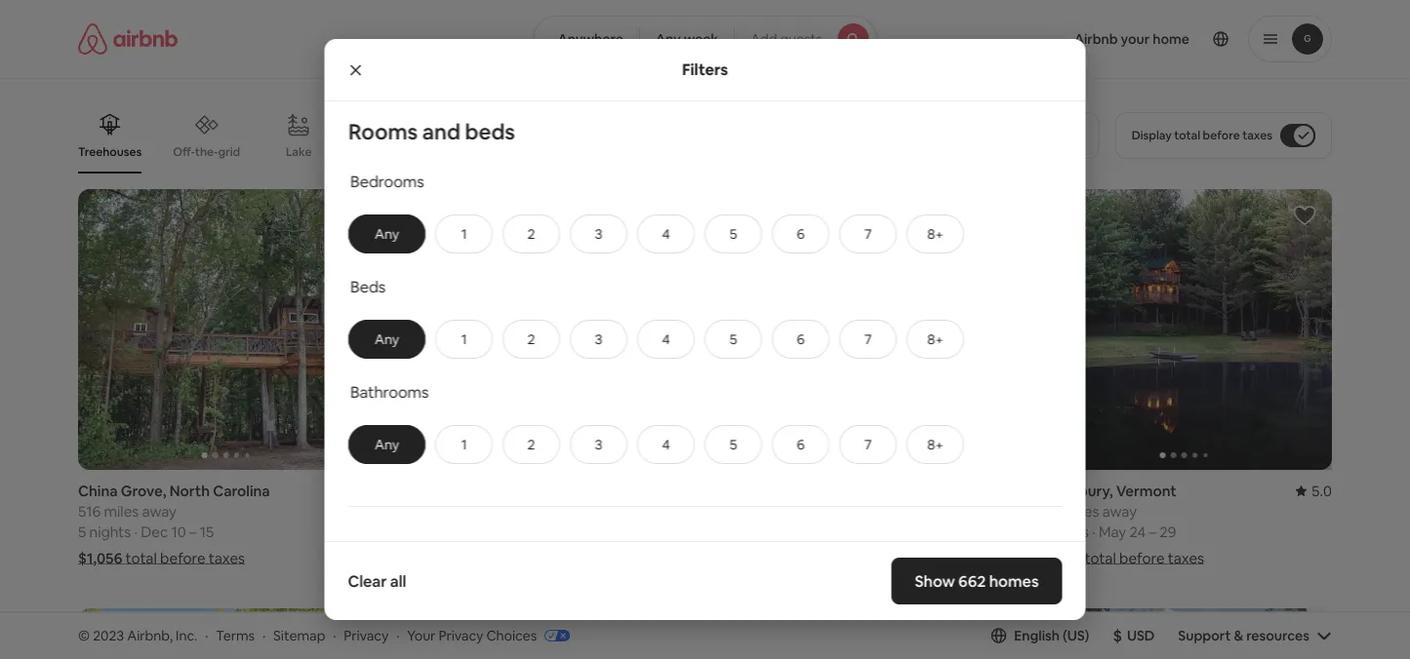 Task type: locate. For each thing, give the bounding box(es) containing it.
3 7 from the top
[[864, 436, 871, 454]]

rooms and beds
[[348, 117, 515, 145]]

2 vertical spatial 8+ element
[[927, 436, 943, 454]]

1 vertical spatial any button
[[348, 320, 425, 359]]

None search field
[[533, 16, 877, 62]]

4
[[662, 225, 670, 243], [662, 331, 670, 348], [662, 436, 670, 454]]

2 vertical spatial 6 button
[[772, 425, 829, 464]]

7 for beds
[[864, 331, 871, 348]]

· right terms
[[263, 627, 266, 645]]

any button up bathrooms
[[348, 320, 425, 359]]

1 vertical spatial 1 button
[[435, 320, 492, 359]]

2 vertical spatial 6
[[796, 436, 804, 454]]

1 vertical spatial 7
[[864, 331, 871, 348]]

2 5 button from the top
[[704, 320, 762, 359]]

any down bathrooms
[[374, 436, 399, 454]]

&
[[1234, 627, 1244, 645]]

miles down grove, at the left bottom of page
[[104, 502, 139, 521]]

2 24 from the left
[[1130, 523, 1146, 542]]

2 6 from the top
[[796, 331, 804, 348]]

1 1 button from the top
[[435, 215, 492, 254]]

3 3 button from the top
[[570, 425, 627, 464]]

8+ element for bedrooms
[[927, 225, 943, 243]]

miles right 115
[[421, 502, 456, 521]]

2 8+ button from the top
[[906, 320, 964, 359]]

privacy down clear
[[344, 627, 389, 645]]

1 1 from the top
[[461, 225, 467, 243]]

grove,
[[121, 482, 166, 501]]

2 vertical spatial 2
[[527, 436, 535, 454]]

2 miles from the left
[[421, 502, 456, 521]]

3 any button from the top
[[348, 425, 425, 464]]

0 horizontal spatial show
[[660, 541, 695, 559]]

show 662 homes
[[915, 571, 1039, 592]]

· left privacy link
[[333, 627, 336, 645]]

4 button for beds
[[637, 320, 695, 359]]

nights down 115
[[409, 523, 450, 542]]

1 – from the left
[[189, 523, 197, 542]]

1 vertical spatial 7 button
[[839, 320, 897, 359]]

7
[[864, 225, 871, 243], [864, 331, 871, 348], [864, 436, 871, 454]]

any
[[656, 30, 681, 48], [374, 225, 399, 243], [374, 331, 399, 348], [374, 436, 399, 454]]

4 – from the left
[[1149, 523, 1157, 542]]

4 button
[[637, 215, 695, 254], [637, 320, 695, 359], [637, 425, 695, 464]]

3 8+ button from the top
[[906, 425, 964, 464]]

2 for bedrooms
[[527, 225, 535, 243]]

3 away from the left
[[783, 502, 817, 521]]

2 away from the left
[[459, 502, 494, 521]]

2 button for bedrooms
[[502, 215, 560, 254]]

1 vertical spatial show
[[915, 571, 955, 592]]

2 3 button from the top
[[570, 320, 627, 359]]

1 button
[[435, 215, 492, 254], [435, 320, 492, 359], [435, 425, 492, 464]]

miles inside 115 miles away 5 nights · jan 3 – 8
[[421, 502, 456, 521]]

©
[[78, 627, 90, 645]]

3 any element from the top
[[368, 436, 405, 454]]

taxes
[[1243, 128, 1273, 143], [209, 549, 245, 568], [1168, 549, 1204, 568]]

2 8+ element from the top
[[927, 331, 943, 348]]

2 for beds
[[527, 331, 535, 348]]

miles down the waterbury,
[[1065, 502, 1099, 521]]

0 vertical spatial any button
[[348, 215, 425, 254]]

8+ for bathrooms
[[927, 436, 943, 454]]

1 8+ from the top
[[927, 225, 943, 243]]

24
[[810, 523, 827, 542], [1130, 523, 1146, 542]]

2 6 button from the top
[[772, 320, 829, 359]]

2 vertical spatial 4 button
[[637, 425, 695, 464]]

0 horizontal spatial 29
[[840, 523, 857, 542]]

2 1 from the top
[[461, 331, 467, 348]]

nights
[[89, 523, 131, 542], [409, 523, 450, 542], [728, 523, 770, 542], [1048, 523, 1089, 542]]

3 for bedrooms
[[595, 225, 602, 243]]

3 1 from the top
[[461, 436, 467, 454]]

1 button for bedrooms
[[435, 215, 492, 254]]

–
[[189, 523, 197, 542], [499, 523, 506, 542], [830, 523, 837, 542], [1149, 523, 1157, 542]]

2 vertical spatial any button
[[348, 425, 425, 464]]

any button
[[348, 215, 425, 254], [348, 320, 425, 359], [348, 425, 425, 464]]

2 7 button from the top
[[839, 320, 897, 359]]

115
[[398, 502, 418, 521]]

nights up $1,056
[[89, 523, 131, 542]]

1 privacy from the left
[[344, 627, 389, 645]]

0 vertical spatial 1
[[461, 225, 467, 243]]

miles
[[104, 502, 139, 521], [421, 502, 456, 521], [745, 502, 780, 521], [1065, 502, 1099, 521]]

1 vertical spatial 6
[[796, 331, 804, 348]]

234
[[1036, 502, 1061, 521]]

carolina
[[213, 482, 270, 501]]

2 2 button from the top
[[502, 320, 560, 359]]

show for show 662 homes
[[915, 571, 955, 592]]

1 vertical spatial 8+
[[927, 331, 943, 348]]

away right 252
[[783, 502, 817, 521]]

3
[[595, 225, 602, 243], [595, 331, 602, 348], [595, 436, 602, 454], [487, 523, 496, 542]]

29 inside 252 miles away 5 nights · dec 24 – 29
[[840, 523, 857, 542]]

2 any button from the top
[[348, 320, 425, 359]]

1 2 from the top
[[527, 225, 535, 243]]

7 button
[[839, 215, 897, 254], [839, 320, 897, 359], [839, 425, 897, 464]]

– inside 'waterbury, vermont 234 miles away 5 nights · may 24 – 29 $3,709 total before taxes'
[[1149, 523, 1157, 542]]

0 horizontal spatial total
[[126, 549, 157, 568]]

6 for beds
[[796, 331, 804, 348]]

nights up '$3,709'
[[1048, 523, 1089, 542]]

2 vertical spatial 3 button
[[570, 425, 627, 464]]

3 button for beds
[[570, 320, 627, 359]]

1 vertical spatial 2
[[527, 331, 535, 348]]

3 button for bedrooms
[[570, 215, 627, 254]]

nights down 252
[[728, 523, 770, 542]]

0 vertical spatial 7 button
[[839, 215, 897, 254]]

4 nights from the left
[[1048, 523, 1089, 542]]

3 2 from the top
[[527, 436, 535, 454]]

before inside 'waterbury, vermont 234 miles away 5 nights · may 24 – 29 $3,709 total before taxes'
[[1120, 549, 1165, 568]]

1
[[461, 225, 467, 243], [461, 331, 467, 348], [461, 436, 467, 454]]

add to wishlist: waterbury, vermont image
[[1293, 204, 1317, 227]]

0 vertical spatial 6
[[796, 225, 804, 243]]

8+ button for bedrooms
[[906, 215, 964, 254]]

any button down bedrooms
[[348, 215, 425, 254]]

bathrooms
[[350, 382, 428, 402]]

2 button for bathrooms
[[502, 425, 560, 464]]

3 4 button from the top
[[637, 425, 695, 464]]

total right the display
[[1175, 128, 1201, 143]]

2 7 from the top
[[864, 331, 871, 348]]

2 2 from the top
[[527, 331, 535, 348]]

3 – from the left
[[830, 523, 837, 542]]

0 horizontal spatial dec
[[141, 523, 168, 542]]

2 vertical spatial 2 button
[[502, 425, 560, 464]]

support & resources
[[1178, 627, 1310, 645]]

0 vertical spatial show
[[660, 541, 695, 559]]

2 vertical spatial 1
[[461, 436, 467, 454]]

2 vertical spatial any element
[[368, 436, 405, 454]]

0 vertical spatial 7
[[864, 225, 871, 243]]

1 miles from the left
[[104, 502, 139, 521]]

0 horizontal spatial privacy
[[344, 627, 389, 645]]

0 vertical spatial 2
[[527, 225, 535, 243]]

away up jan
[[459, 502, 494, 521]]

0 vertical spatial 8+ button
[[906, 215, 964, 254]]

0 horizontal spatial taxes
[[209, 549, 245, 568]]

3 nights from the left
[[728, 523, 770, 542]]

1 vertical spatial 4
[[662, 331, 670, 348]]

·
[[134, 523, 138, 542], [454, 523, 457, 542], [773, 523, 776, 542], [1092, 523, 1096, 542], [205, 627, 208, 645], [263, 627, 266, 645], [333, 627, 336, 645], [396, 627, 400, 645]]

any element for bedrooms
[[368, 225, 405, 243]]

taxes inside 'waterbury, vermont 234 miles away 5 nights · may 24 – 29 $3,709 total before taxes'
[[1168, 549, 1204, 568]]

before down 10
[[160, 549, 205, 568]]

1 vertical spatial 8+ button
[[906, 320, 964, 359]]

english (us)
[[1015, 627, 1090, 645]]

0 horizontal spatial before
[[160, 549, 205, 568]]

2 vertical spatial 7
[[864, 436, 871, 454]]

beds
[[465, 117, 515, 145]]

treehouses
[[78, 144, 142, 160]]

grid
[[218, 144, 240, 159]]

2 29 from the left
[[1160, 523, 1177, 542]]

resources
[[1247, 627, 1310, 645]]

6
[[796, 225, 804, 243], [796, 331, 804, 348], [796, 436, 804, 454]]

1 3 button from the top
[[570, 215, 627, 254]]

any week
[[656, 30, 719, 48]]

1 away from the left
[[142, 502, 177, 521]]

5
[[729, 225, 737, 243], [729, 331, 737, 348], [729, 436, 737, 454], [78, 523, 86, 542], [398, 523, 406, 542], [717, 523, 725, 542], [1036, 523, 1044, 542]]

15
[[200, 523, 214, 542]]

1 8+ element from the top
[[927, 225, 943, 243]]

· left may
[[1092, 523, 1096, 542]]

1 horizontal spatial before
[[1120, 549, 1165, 568]]

show map
[[660, 541, 727, 559]]

1 vertical spatial 3 button
[[570, 320, 627, 359]]

any element up bathrooms
[[368, 331, 405, 348]]

none search field containing anywhere
[[533, 16, 877, 62]]

2 privacy from the left
[[439, 627, 483, 645]]

4 away from the left
[[1103, 502, 1137, 521]]

1 horizontal spatial dec
[[780, 523, 807, 542]]

– inside 115 miles away 5 nights · jan 3 – 8
[[499, 523, 506, 542]]

total right $1,056
[[126, 549, 157, 568]]

1 vertical spatial 5 button
[[704, 320, 762, 359]]

4 button for bathrooms
[[637, 425, 695, 464]]

5 button for bathrooms
[[704, 425, 762, 464]]

1 nights from the left
[[89, 523, 131, 542]]

1 horizontal spatial show
[[915, 571, 955, 592]]

privacy
[[344, 627, 389, 645], [439, 627, 483, 645]]

away down grove, at the left bottom of page
[[142, 502, 177, 521]]

2 vertical spatial 7 button
[[839, 425, 897, 464]]

away inside 'waterbury, vermont 234 miles away 5 nights · may 24 – 29 $3,709 total before taxes'
[[1103, 502, 1137, 521]]

any button down bathrooms
[[348, 425, 425, 464]]

· left jan
[[454, 523, 457, 542]]

dec inside china grove, north carolina 516 miles away 5 nights · dec 10 – 15 $1,056 total before taxes
[[141, 523, 168, 542]]

miles right 252
[[745, 502, 780, 521]]

north
[[170, 482, 210, 501]]

nights inside 252 miles away 5 nights · dec 24 – 29
[[728, 523, 770, 542]]

1 4 from the top
[[662, 225, 670, 243]]

516
[[78, 502, 101, 521]]

2 button
[[502, 215, 560, 254], [502, 320, 560, 359], [502, 425, 560, 464]]

115 miles away 5 nights · jan 3 – 8
[[398, 502, 518, 542]]

· left your
[[396, 627, 400, 645]]

dec left 10
[[141, 523, 168, 542]]

1 7 from the top
[[864, 225, 871, 243]]

0 vertical spatial 8+ element
[[927, 225, 943, 243]]

0 horizontal spatial 24
[[810, 523, 827, 542]]

3 7 button from the top
[[839, 425, 897, 464]]

before right the display
[[1203, 128, 1240, 143]]

0 vertical spatial 8+
[[927, 225, 943, 243]]

29
[[840, 523, 857, 542], [1160, 523, 1177, 542]]

0 vertical spatial 5 button
[[704, 215, 762, 254]]

0 vertical spatial 4 button
[[637, 215, 695, 254]]

terms · sitemap · privacy ·
[[216, 627, 400, 645]]

add to wishlist: china grove, north carolina image
[[335, 204, 358, 227]]

add guests
[[751, 30, 822, 48]]

3 6 button from the top
[[772, 425, 829, 464]]

3 miles from the left
[[745, 502, 780, 521]]

map
[[698, 541, 727, 559]]

2 vertical spatial 8+
[[927, 436, 943, 454]]

show inside show map button
[[660, 541, 695, 559]]

2 vertical spatial 5 button
[[704, 425, 762, 464]]

1 vertical spatial 2 button
[[502, 320, 560, 359]]

10
[[171, 523, 186, 542]]

2 nights from the left
[[409, 523, 450, 542]]

away inside 252 miles away 5 nights · dec 24 – 29
[[783, 502, 817, 521]]

2 8+ from the top
[[927, 331, 943, 348]]

any right add to wishlist: china grove, north carolina icon
[[374, 225, 399, 243]]

1 8+ button from the top
[[906, 215, 964, 254]]

1 button for beds
[[435, 320, 492, 359]]

filters dialog
[[325, 39, 1086, 660]]

5 button
[[704, 215, 762, 254], [704, 320, 762, 359], [704, 425, 762, 464]]

2 dec from the left
[[780, 523, 807, 542]]

2 1 button from the top
[[435, 320, 492, 359]]

total down may
[[1085, 549, 1116, 568]]

3 8+ element from the top
[[927, 436, 943, 454]]

1 vertical spatial 1
[[461, 331, 467, 348]]

0 vertical spatial 1 button
[[435, 215, 492, 254]]

add to wishlist: willington, connecticut image
[[654, 204, 678, 227]]

any up bathrooms
[[374, 331, 399, 348]]

0 vertical spatial 4
[[662, 225, 670, 243]]

1 7 button from the top
[[839, 215, 897, 254]]

3 6 from the top
[[796, 436, 804, 454]]

china grove, north carolina 516 miles away 5 nights · dec 10 – 15 $1,056 total before taxes
[[78, 482, 270, 568]]

privacy right your
[[439, 627, 483, 645]]

0 vertical spatial 2 button
[[502, 215, 560, 254]]

1 vertical spatial 6 button
[[772, 320, 829, 359]]

any element right add to wishlist: china grove, north carolina icon
[[368, 225, 405, 243]]

3 4 from the top
[[662, 436, 670, 454]]

3 5 button from the top
[[704, 425, 762, 464]]

away inside 115 miles away 5 nights · jan 3 – 8
[[459, 502, 494, 521]]

before down may
[[1120, 549, 1165, 568]]

1 horizontal spatial privacy
[[439, 627, 483, 645]]

terms
[[216, 627, 255, 645]]

· inside 252 miles away 5 nights · dec 24 – 29
[[773, 523, 776, 542]]

2 any element from the top
[[368, 331, 405, 348]]

3 2 button from the top
[[502, 425, 560, 464]]

1 horizontal spatial total
[[1085, 549, 1116, 568]]

total
[[1175, 128, 1201, 143], [126, 549, 157, 568], [1085, 549, 1116, 568]]

0 vertical spatial any element
[[368, 225, 405, 243]]

2 4 button from the top
[[637, 320, 695, 359]]

1 6 button from the top
[[772, 215, 829, 254]]

6 for bathrooms
[[796, 436, 804, 454]]

profile element
[[901, 0, 1332, 78]]

dec right map
[[780, 523, 807, 542]]

clear all
[[348, 571, 406, 592]]

1 any element from the top
[[368, 225, 405, 243]]

24 inside 'waterbury, vermont 234 miles away 5 nights · may 24 – 29 $3,709 total before taxes'
[[1130, 523, 1146, 542]]

1 5 button from the top
[[704, 215, 762, 254]]

show left 662
[[915, 571, 955, 592]]

any element
[[368, 225, 405, 243], [368, 331, 405, 348], [368, 436, 405, 454]]

7 button for bedrooms
[[839, 215, 897, 254]]

8+ button
[[906, 215, 964, 254], [906, 320, 964, 359], [906, 425, 964, 464]]

1 for bedrooms
[[461, 225, 467, 243]]

1 6 from the top
[[796, 225, 804, 243]]

away up may
[[1103, 502, 1137, 521]]

miles inside 'waterbury, vermont 234 miles away 5 nights · may 24 – 29 $3,709 total before taxes'
[[1065, 502, 1099, 521]]

2 horizontal spatial taxes
[[1243, 128, 1273, 143]]

1 24 from the left
[[810, 523, 827, 542]]

group
[[78, 98, 998, 174], [78, 189, 374, 471], [398, 189, 694, 471], [717, 189, 1013, 471], [1036, 189, 1332, 471], [78, 609, 374, 660], [398, 609, 694, 660], [717, 609, 1013, 660], [1036, 609, 1332, 660]]

1 any button from the top
[[348, 215, 425, 254]]

1 4 button from the top
[[637, 215, 695, 254]]

usd
[[1127, 627, 1155, 645]]

3 for bathrooms
[[595, 436, 602, 454]]

· down grove, at the left bottom of page
[[134, 523, 138, 542]]

any element down bathrooms
[[368, 436, 405, 454]]

6 button for beds
[[772, 320, 829, 359]]

away inside china grove, north carolina 516 miles away 5 nights · dec 10 – 15 $1,056 total before taxes
[[142, 502, 177, 521]]

nights inside 'waterbury, vermont 234 miles away 5 nights · may 24 – 29 $3,709 total before taxes'
[[1048, 523, 1089, 542]]

2 vertical spatial 1 button
[[435, 425, 492, 464]]

add to wishlist: willow, new york image
[[1293, 624, 1317, 647]]

any left the week
[[656, 30, 681, 48]]

0 vertical spatial 3 button
[[570, 215, 627, 254]]

2 vertical spatial 8+ button
[[906, 425, 964, 464]]

1 horizontal spatial 29
[[1160, 523, 1177, 542]]

1 29 from the left
[[840, 523, 857, 542]]

2 – from the left
[[499, 523, 506, 542]]

$ usd
[[1113, 626, 1155, 646]]

2
[[527, 225, 535, 243], [527, 331, 535, 348], [527, 436, 535, 454]]

all
[[390, 571, 406, 592]]

any inside search box
[[656, 30, 681, 48]]

4 miles from the left
[[1065, 502, 1099, 521]]

any button for bedrooms
[[348, 215, 425, 254]]

1 horizontal spatial 24
[[1130, 523, 1146, 542]]

1 2 button from the top
[[502, 215, 560, 254]]

2 vertical spatial 4
[[662, 436, 670, 454]]

3 1 button from the top
[[435, 425, 492, 464]]

any week button
[[639, 16, 735, 62]]

1 horizontal spatial taxes
[[1168, 549, 1204, 568]]

show inside show 662 homes link
[[915, 571, 955, 592]]

5 button for beds
[[704, 320, 762, 359]]

2 4 from the top
[[662, 331, 670, 348]]

5 inside 'waterbury, vermont 234 miles away 5 nights · may 24 – 29 $3,709 total before taxes'
[[1036, 523, 1044, 542]]

1 vertical spatial 8+ element
[[927, 331, 943, 348]]

anywhere button
[[533, 16, 640, 62]]

0 vertical spatial 6 button
[[772, 215, 829, 254]]

waterbury, vermont 234 miles away 5 nights · may 24 – 29 $3,709 total before taxes
[[1036, 482, 1204, 568]]

8+ element
[[927, 225, 943, 243], [927, 331, 943, 348], [927, 436, 943, 454]]

· right map
[[773, 523, 776, 542]]

show left map
[[660, 541, 695, 559]]

1 vertical spatial 4 button
[[637, 320, 695, 359]]

add guests button
[[734, 16, 877, 62]]

1 vertical spatial any element
[[368, 331, 405, 348]]

total inside china grove, north carolina 516 miles away 5 nights · dec 10 – 15 $1,056 total before taxes
[[126, 549, 157, 568]]

4 for bedrooms
[[662, 225, 670, 243]]

1 dec from the left
[[141, 523, 168, 542]]

3 8+ from the top
[[927, 436, 943, 454]]

miles inside 252 miles away 5 nights · dec 24 – 29
[[745, 502, 780, 521]]



Task type: vqa. For each thing, say whether or not it's contained in the screenshot.
who's
no



Task type: describe. For each thing, give the bounding box(es) containing it.
5 inside 115 miles away 5 nights · jan 3 – 8
[[398, 523, 406, 542]]

show map button
[[641, 527, 770, 574]]

your privacy choices link
[[407, 627, 570, 646]]

clear
[[348, 571, 387, 592]]

8+ element for beds
[[927, 331, 943, 348]]

5.0
[[1312, 482, 1332, 501]]

choices
[[486, 627, 537, 645]]

homes
[[989, 571, 1039, 592]]

bedrooms
[[350, 171, 424, 191]]

total inside 'waterbury, vermont 234 miles away 5 nights · may 24 – 29 $3,709 total before taxes'
[[1085, 549, 1116, 568]]

4 button for bedrooms
[[637, 215, 695, 254]]

beds
[[350, 277, 385, 297]]

property
[[348, 537, 437, 565]]

7 for bedrooms
[[864, 225, 871, 243]]

rooms
[[348, 117, 417, 145]]

7 button for bathrooms
[[839, 425, 897, 464]]

sitemap
[[273, 627, 325, 645]]

and
[[422, 117, 460, 145]]

2 horizontal spatial total
[[1175, 128, 1201, 143]]

$1,056
[[78, 549, 122, 568]]

3 for beds
[[595, 331, 602, 348]]

5 button for bedrooms
[[704, 215, 762, 254]]

sitemap link
[[273, 627, 325, 645]]

waterbury,
[[1036, 482, 1113, 501]]

6 button for bathrooms
[[772, 425, 829, 464]]

filters
[[682, 60, 728, 80]]

miles inside china grove, north carolina 516 miles away 5 nights · dec 10 – 15 $1,056 total before taxes
[[104, 502, 139, 521]]

inc.
[[176, 627, 197, 645]]

type
[[442, 537, 489, 565]]

7 for bathrooms
[[864, 436, 871, 454]]

off-
[[173, 144, 195, 159]]

property type
[[348, 537, 489, 565]]

group containing off-the-grid
[[78, 98, 998, 174]]

1 button for bathrooms
[[435, 425, 492, 464]]

8+ for beds
[[927, 331, 943, 348]]

week
[[684, 30, 719, 48]]

any button for bathrooms
[[348, 425, 425, 464]]

4 for bathrooms
[[662, 436, 670, 454]]

6 button for bedrooms
[[772, 215, 829, 254]]

3 button for bathrooms
[[570, 425, 627, 464]]

5 inside china grove, north carolina 516 miles away 5 nights · dec 10 – 15 $1,056 total before taxes
[[78, 523, 86, 542]]

– inside 252 miles away 5 nights · dec 24 – 29
[[830, 523, 837, 542]]

airbnb,
[[127, 627, 173, 645]]

your privacy choices
[[407, 627, 537, 645]]

8+ for bedrooms
[[927, 225, 943, 243]]

anywhere
[[558, 30, 624, 48]]

show 662 homes link
[[892, 558, 1062, 605]]

· right inc. in the bottom of the page
[[205, 627, 208, 645]]

any for bedrooms
[[374, 225, 399, 243]]

– inside china grove, north carolina 516 miles away 5 nights · dec 10 – 15 $1,056 total before taxes
[[189, 523, 197, 542]]

7 button for beds
[[839, 320, 897, 359]]

(us)
[[1063, 627, 1090, 645]]

any for beds
[[374, 331, 399, 348]]

6 for bedrooms
[[796, 225, 804, 243]]

4 for beds
[[662, 331, 670, 348]]

1 for beds
[[461, 331, 467, 348]]

2023
[[93, 627, 124, 645]]

jan
[[460, 523, 484, 542]]

add to wishlist: frazeysburg, ohio image
[[974, 624, 997, 647]]

english
[[1015, 627, 1060, 645]]

252
[[717, 502, 741, 521]]

$3,709
[[1036, 549, 1082, 568]]

3 inside 115 miles away 5 nights · jan 3 – 8
[[487, 523, 496, 542]]

5.0 out of 5 average rating image
[[1296, 482, 1332, 501]]

2 for bathrooms
[[527, 436, 535, 454]]

before inside china grove, north carolina 516 miles away 5 nights · dec 10 – 15 $1,056 total before taxes
[[160, 549, 205, 568]]

· inside 115 miles away 5 nights · jan 3 – 8
[[454, 523, 457, 542]]

privacy link
[[344, 627, 389, 645]]

24 inside 252 miles away 5 nights · dec 24 – 29
[[810, 523, 827, 542]]

any for bathrooms
[[374, 436, 399, 454]]

1 for bathrooms
[[461, 436, 467, 454]]

add to wishlist: millersburg, ohio image
[[335, 624, 358, 647]]

guests
[[780, 30, 822, 48]]

8+ element for bathrooms
[[927, 436, 943, 454]]

the-
[[195, 144, 218, 159]]

china
[[78, 482, 118, 501]]

taxes inside china grove, north carolina 516 miles away 5 nights · dec 10 – 15 $1,056 total before taxes
[[209, 549, 245, 568]]

8+ button for beds
[[906, 320, 964, 359]]

8
[[509, 523, 518, 542]]

english (us) button
[[991, 627, 1090, 645]]

any button for beds
[[348, 320, 425, 359]]

terms link
[[216, 627, 255, 645]]

$
[[1113, 626, 1122, 646]]

your
[[407, 627, 436, 645]]

support & resources button
[[1178, 627, 1332, 645]]

add to wishlist: sanford, maine image
[[654, 624, 678, 647]]

show for show map
[[660, 541, 695, 559]]

off-the-grid
[[173, 144, 240, 159]]

· inside 'waterbury, vermont 234 miles away 5 nights · may 24 – 29 $3,709 total before taxes'
[[1092, 523, 1096, 542]]

add
[[751, 30, 777, 48]]

8+ button for bathrooms
[[906, 425, 964, 464]]

662
[[959, 571, 986, 592]]

· inside china grove, north carolina 516 miles away 5 nights · dec 10 – 15 $1,056 total before taxes
[[134, 523, 138, 542]]

may
[[1099, 523, 1127, 542]]

252 miles away 5 nights · dec 24 – 29
[[717, 502, 857, 542]]

clear all button
[[338, 562, 416, 601]]

© 2023 airbnb, inc. ·
[[78, 627, 208, 645]]

2 horizontal spatial before
[[1203, 128, 1240, 143]]

dec inside 252 miles away 5 nights · dec 24 – 29
[[780, 523, 807, 542]]

nights inside china grove, north carolina 516 miles away 5 nights · dec 10 – 15 $1,056 total before taxes
[[89, 523, 131, 542]]

any element for beds
[[368, 331, 405, 348]]

vermont
[[1116, 482, 1177, 501]]

any element for bathrooms
[[368, 436, 405, 454]]

lake
[[286, 144, 312, 160]]

nights inside 115 miles away 5 nights · jan 3 – 8
[[409, 523, 450, 542]]

29 inside 'waterbury, vermont 234 miles away 5 nights · may 24 – 29 $3,709 total before taxes'
[[1160, 523, 1177, 542]]

2 button for beds
[[502, 320, 560, 359]]

display
[[1132, 128, 1172, 143]]

display total before taxes
[[1132, 128, 1273, 143]]

support
[[1178, 627, 1231, 645]]

5 inside 252 miles away 5 nights · dec 24 – 29
[[717, 523, 725, 542]]



